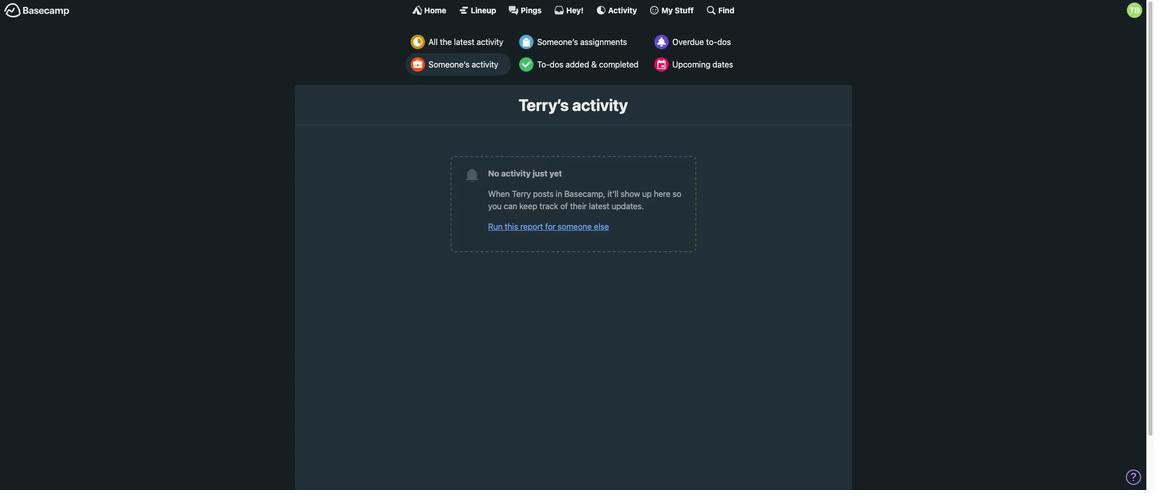 Task type: vqa. For each thing, say whether or not it's contained in the screenshot.
Jacket on the top of page
no



Task type: locate. For each thing, give the bounding box(es) containing it.
so
[[673, 190, 682, 199]]

1 vertical spatial someone's
[[429, 60, 470, 69]]

just
[[533, 169, 548, 178]]

when
[[489, 190, 510, 199]]

activity down &
[[572, 95, 628, 115]]

dos up dates
[[718, 37, 731, 47]]

1 vertical spatial dos
[[550, 60, 564, 69]]

overdue
[[673, 37, 704, 47]]

someone's down the
[[429, 60, 470, 69]]

run this report for someone else
[[489, 223, 609, 232]]

someone's activity link
[[406, 53, 511, 76]]

dos
[[718, 37, 731, 47], [550, 60, 564, 69]]

someone's activity
[[429, 60, 499, 69]]

0 vertical spatial dos
[[718, 37, 731, 47]]

switch accounts image
[[4, 3, 70, 18]]

here
[[654, 190, 671, 199]]

terry's
[[519, 95, 569, 115]]

tim burton image
[[1128, 3, 1143, 18]]

activity down all the latest activity
[[472, 60, 499, 69]]

added
[[566, 60, 589, 69]]

0 vertical spatial someone's
[[538, 37, 578, 47]]

terry
[[512, 190, 531, 199]]

completed
[[599, 60, 639, 69]]

overdue to-dos
[[673, 37, 731, 47]]

yet
[[550, 169, 562, 178]]

someone's inside "someone's activity" link
[[429, 60, 470, 69]]

activity for no activity just yet
[[502, 169, 531, 178]]

todo image
[[520, 57, 534, 72]]

lineup
[[471, 5, 496, 15]]

someone's assignments
[[538, 37, 627, 47]]

run
[[489, 223, 503, 232]]

activity
[[609, 5, 637, 15]]

dos left added
[[550, 60, 564, 69]]

schedule image
[[655, 57, 669, 72]]

to-dos added & completed link
[[514, 53, 647, 76]]

1 horizontal spatial someone's
[[538, 37, 578, 47]]

activity down lineup
[[477, 37, 504, 47]]

home link
[[412, 5, 447, 15]]

reports image
[[655, 35, 669, 49]]

1 horizontal spatial latest
[[589, 202, 610, 211]]

latest down it'll
[[589, 202, 610, 211]]

you
[[489, 202, 502, 211]]

person report image
[[411, 57, 425, 72]]

1 horizontal spatial dos
[[718, 37, 731, 47]]

1 vertical spatial latest
[[589, 202, 610, 211]]

assignment image
[[520, 35, 534, 49]]

track
[[540, 202, 559, 211]]

pings
[[521, 5, 542, 15]]

latest
[[454, 37, 475, 47], [589, 202, 610, 211]]

upcoming dates
[[673, 60, 734, 69]]

0 vertical spatial latest
[[454, 37, 475, 47]]

latest inside "link"
[[454, 37, 475, 47]]

terry's activity
[[519, 95, 628, 115]]

up
[[643, 190, 652, 199]]

basecamp,
[[565, 190, 606, 199]]

someone
[[558, 223, 592, 232]]

find
[[719, 5, 735, 15]]

when terry posts in basecamp, it'll show up here so you can keep track of their latest updates.
[[489, 190, 682, 211]]

all the latest activity link
[[406, 31, 511, 53]]

0 horizontal spatial dos
[[550, 60, 564, 69]]

keep
[[520, 202, 538, 211]]

someone's assignments link
[[514, 31, 647, 53]]

dos inside "to-dos added & completed" link
[[550, 60, 564, 69]]

activity up terry
[[502, 169, 531, 178]]

lineup link
[[459, 5, 496, 15]]

to-dos added & completed
[[538, 60, 639, 69]]

0 horizontal spatial latest
[[454, 37, 475, 47]]

activity for terry's activity
[[572, 95, 628, 115]]

someone's
[[538, 37, 578, 47], [429, 60, 470, 69]]

main element
[[0, 0, 1147, 20]]

to-
[[707, 37, 718, 47]]

activity
[[477, 37, 504, 47], [472, 60, 499, 69], [572, 95, 628, 115], [502, 169, 531, 178]]

latest right the
[[454, 37, 475, 47]]

0 horizontal spatial someone's
[[429, 60, 470, 69]]

pings button
[[509, 5, 542, 15]]

activity for someone's activity
[[472, 60, 499, 69]]

this
[[505, 223, 519, 232]]

someone's up to-
[[538, 37, 578, 47]]

someone's inside someone's assignments link
[[538, 37, 578, 47]]

activity report image
[[411, 35, 425, 49]]

updates.
[[612, 202, 644, 211]]



Task type: describe. For each thing, give the bounding box(es) containing it.
assignments
[[581, 37, 627, 47]]

all
[[429, 37, 438, 47]]

their
[[570, 202, 587, 211]]

in
[[556, 190, 563, 199]]

latest inside when terry posts in basecamp, it'll show up here so you can keep track of their latest updates.
[[589, 202, 610, 211]]

it'll
[[608, 190, 619, 199]]

no activity just yet
[[489, 169, 562, 178]]

hey! button
[[554, 5, 584, 15]]

overdue to-dos link
[[650, 31, 741, 53]]

dates
[[713, 60, 734, 69]]

hey!
[[567, 5, 584, 15]]

show
[[621, 190, 641, 199]]

someone's for someone's activity
[[429, 60, 470, 69]]

of
[[561, 202, 568, 211]]

&
[[592, 60, 597, 69]]

the
[[440, 37, 452, 47]]

activity link
[[596, 5, 637, 15]]

report
[[521, 223, 543, 232]]

stuff
[[675, 5, 694, 15]]

upcoming dates link
[[650, 53, 741, 76]]

someone's for someone's assignments
[[538, 37, 578, 47]]

activity inside "link"
[[477, 37, 504, 47]]

my
[[662, 5, 673, 15]]

else
[[594, 223, 609, 232]]

all the latest activity
[[429, 37, 504, 47]]

to-
[[538, 60, 550, 69]]

run this report for someone else link
[[489, 223, 609, 232]]

upcoming
[[673, 60, 711, 69]]

home
[[425, 5, 447, 15]]

my stuff
[[662, 5, 694, 15]]

dos inside overdue to-dos link
[[718, 37, 731, 47]]

no
[[489, 169, 500, 178]]

posts
[[533, 190, 554, 199]]

find button
[[706, 5, 735, 15]]

can
[[504, 202, 518, 211]]

my stuff button
[[650, 5, 694, 15]]

for
[[546, 223, 556, 232]]



